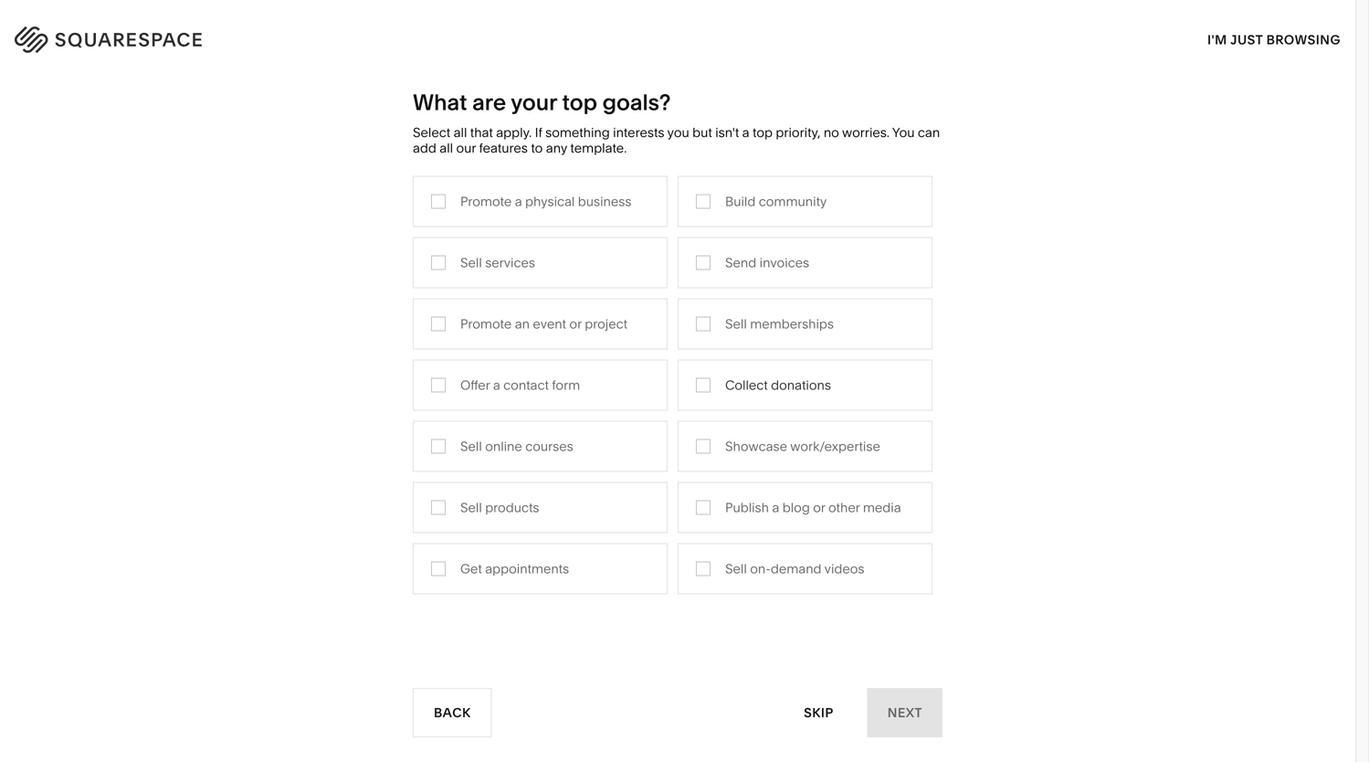 Task type: locate. For each thing, give the bounding box(es) containing it.
& for non-
[[526, 401, 535, 416]]

online up started.
[[1135, 172, 1178, 190]]

or left and
[[1224, 172, 1238, 190]]

promote for promote an event or project
[[461, 316, 512, 332]]

an
[[1114, 172, 1131, 190], [515, 316, 530, 332]]

food
[[453, 428, 484, 443]]

your
[[511, 89, 557, 116]]

and
[[1239, 190, 1265, 207]]

promote up professional
[[461, 316, 512, 332]]

2 vertical spatial or
[[814, 500, 826, 516]]

altaloma image
[[491, 689, 865, 762]]

& left non-
[[526, 401, 535, 416]]

community & non-profits
[[453, 401, 606, 416]]

0 horizontal spatial top
[[562, 89, 598, 116]]

1 vertical spatial to
[[1059, 207, 1073, 225]]

2 horizontal spatial or
[[1224, 172, 1238, 190]]

a
[[743, 125, 750, 140], [978, 172, 987, 190], [1242, 172, 1250, 190], [515, 194, 522, 209], [493, 378, 501, 393], [773, 500, 780, 516]]

restaurants
[[646, 346, 717, 361]]

community
[[453, 401, 523, 416]]

donations
[[771, 378, 832, 393]]

that
[[470, 125, 493, 140]]

0 horizontal spatial or
[[570, 316, 582, 332]]

get
[[1077, 207, 1100, 225]]

fashion link
[[453, 318, 519, 334]]

demand
[[771, 561, 822, 577]]

1 vertical spatial an
[[515, 316, 530, 332]]

or inside whether you need a portfolio website, an online store, or a personal blog, you can use squarespace's customizable and responsive website templates to get started.
[[1224, 172, 1238, 190]]

send
[[726, 255, 757, 271]]

you left need
[[910, 172, 936, 190]]

0 vertical spatial an
[[1114, 172, 1131, 190]]

sell up restaurants link
[[726, 316, 747, 332]]

& right "estate" on the bottom
[[716, 455, 724, 471]]

courses
[[526, 439, 574, 454]]

1 horizontal spatial to
[[1059, 207, 1073, 225]]

1 vertical spatial or
[[570, 316, 582, 332]]

media
[[646, 373, 684, 389]]

to left get
[[1059, 207, 1073, 225]]

0 horizontal spatial an
[[515, 316, 530, 332]]

appointments
[[485, 561, 569, 577]]

skip
[[804, 705, 834, 721]]

&
[[883, 346, 891, 361], [687, 373, 695, 389], [526, 401, 535, 416], [716, 455, 724, 471]]

1 horizontal spatial any
[[546, 140, 567, 156]]

website
[[928, 207, 982, 225]]

top
[[562, 89, 598, 116], [753, 125, 773, 140]]

professional services
[[453, 346, 581, 361]]

& right nature
[[883, 346, 891, 361]]

build
[[726, 194, 756, 209]]

to inside what are your top goals? select all that apply. if something interests you but isn't a top priority, no worries. you can add all our features to any template.
[[531, 140, 543, 156]]

can
[[918, 125, 941, 140], [980, 190, 1005, 207]]

sell left products
[[461, 500, 482, 516]]

media & podcasts link
[[646, 373, 772, 389]]

0 horizontal spatial to
[[531, 140, 543, 156]]

online up entertainment
[[485, 439, 523, 454]]

you inside what are your top goals? select all that apply. if something interests you but isn't a top priority, no worries. you can add all our features to any template.
[[668, 125, 690, 140]]

all
[[454, 125, 467, 140], [440, 140, 453, 156]]

an left event in the top of the page
[[515, 316, 530, 332]]

invoices
[[760, 255, 810, 271]]

i'm just browsing link
[[1208, 15, 1342, 65]]

can left the use
[[980, 190, 1005, 207]]

priority,
[[776, 125, 821, 140]]

select
[[413, 125, 451, 140]]

use
[[1008, 190, 1033, 207]]

an inside whether you need a portfolio website, an online store, or a personal blog, you can use squarespace's customizable and responsive website templates to get started.
[[1114, 172, 1131, 190]]

travel link
[[646, 318, 700, 334]]

offer
[[461, 378, 490, 393]]

2 promote from the top
[[461, 316, 512, 332]]

to right features
[[531, 140, 543, 156]]

1 promote from the top
[[461, 194, 512, 209]]

or right event in the top of the page
[[570, 316, 582, 332]]

event
[[533, 316, 567, 332]]

or
[[1224, 172, 1238, 190], [570, 316, 582, 332], [814, 500, 826, 516]]

started.
[[1103, 207, 1156, 225]]

project
[[585, 316, 628, 332]]

a left blog
[[773, 500, 780, 516]]

or right blog
[[814, 500, 826, 516]]

0 vertical spatial any
[[546, 140, 567, 156]]

templates
[[986, 207, 1056, 225]]

any inside what are your top goals? select all that apply. if something interests you but isn't a top priority, no worries. you can add all our features to any template.
[[546, 140, 567, 156]]

promote an event or project
[[461, 316, 628, 332]]

what
[[413, 89, 467, 116]]

1 vertical spatial any
[[186, 163, 263, 219]]

non-
[[538, 401, 568, 416]]

& right media at the left of page
[[687, 373, 695, 389]]

1 horizontal spatial an
[[1114, 172, 1131, 190]]

cadere image
[[56, 689, 429, 762]]

templates link
[[645, 64, 718, 137]]

1 horizontal spatial top
[[753, 125, 773, 140]]

next button
[[868, 688, 943, 737]]

0 horizontal spatial any
[[186, 163, 263, 219]]

1 horizontal spatial you
[[910, 172, 936, 190]]

0 vertical spatial to
[[531, 140, 543, 156]]

you left but at right top
[[668, 125, 690, 140]]

nature & animals
[[839, 346, 942, 361]]

sell left on-
[[726, 561, 747, 577]]

1 vertical spatial top
[[753, 125, 773, 140]]

template.
[[571, 140, 627, 156]]

offer a contact form
[[461, 378, 581, 393]]

sell
[[461, 255, 482, 271], [726, 316, 747, 332], [461, 439, 482, 454], [461, 500, 482, 516], [726, 561, 747, 577]]

online
[[1135, 172, 1178, 190], [485, 439, 523, 454]]

worries.
[[843, 125, 890, 140]]

1 horizontal spatial or
[[814, 500, 826, 516]]

1 horizontal spatial online
[[1135, 172, 1178, 190]]

goals?
[[603, 89, 671, 116]]

promote down features
[[461, 194, 512, 209]]

0 vertical spatial or
[[1224, 172, 1238, 190]]

0 vertical spatial online
[[1135, 172, 1178, 190]]

sell for sell memberships
[[726, 316, 747, 332]]

a right need
[[978, 172, 987, 190]]

a left physical
[[515, 194, 522, 209]]

1 horizontal spatial can
[[980, 190, 1005, 207]]

add
[[413, 140, 437, 156]]

real estate & properties
[[646, 455, 789, 471]]

can inside whether you need a portfolio website, an online store, or a personal blog, you can use squarespace's customizable and responsive website templates to get started.
[[980, 190, 1005, 207]]

work/expertise
[[791, 439, 881, 454]]

entertainment
[[453, 455, 538, 471]]

sell for sell services
[[461, 255, 482, 271]]

1 vertical spatial can
[[980, 190, 1005, 207]]

0 vertical spatial can
[[918, 125, 941, 140]]

top up something
[[562, 89, 598, 116]]

0 horizontal spatial you
[[668, 125, 690, 140]]

0 vertical spatial promote
[[461, 194, 512, 209]]

professional services link
[[453, 346, 599, 361]]

1 vertical spatial promote
[[461, 316, 512, 332]]

1 vertical spatial online
[[485, 439, 523, 454]]

a right isn't
[[743, 125, 750, 140]]

promote
[[461, 194, 512, 209], [461, 316, 512, 332]]

an up started.
[[1114, 172, 1131, 190]]

store,
[[1181, 172, 1221, 190]]

you
[[668, 125, 690, 140], [910, 172, 936, 190], [951, 190, 976, 207]]

whether you need a portfolio website, an online store, or a personal blog, you can use squarespace's customizable and responsive website templates to get started.
[[848, 172, 1265, 225]]

you right blog,
[[951, 190, 976, 207]]

online inside whether you need a portfolio website, an online store, or a personal blog, you can use squarespace's customizable and responsive website templates to get started.
[[1135, 172, 1178, 190]]

sell up entertainment
[[461, 439, 482, 454]]

can right you on the top right of page
[[918, 125, 941, 140]]

sell left services
[[461, 255, 482, 271]]

fashion
[[453, 318, 500, 334]]

0 horizontal spatial can
[[918, 125, 941, 140]]

blog,
[[912, 190, 948, 207]]

properties
[[727, 455, 789, 471]]

to
[[531, 140, 543, 156], [1059, 207, 1073, 225]]

business
[[489, 373, 543, 389]]

sell services
[[461, 255, 536, 271]]

top right isn't
[[753, 125, 773, 140]]

something
[[546, 125, 610, 140]]

community
[[759, 194, 827, 209]]

personal
[[848, 190, 909, 207]]



Task type: vqa. For each thing, say whether or not it's contained in the screenshot.
Get Started
no



Task type: describe. For each thing, give the bounding box(es) containing it.
i'm
[[1208, 32, 1228, 48]]

products
[[524, 93, 594, 108]]

weddings link
[[646, 428, 726, 443]]

physical
[[526, 194, 575, 209]]

collect donations
[[726, 378, 832, 393]]

restaurants link
[[646, 346, 735, 361]]

0 horizontal spatial online
[[485, 439, 523, 454]]

skip button
[[784, 688, 854, 738]]

food link
[[453, 428, 503, 443]]

get
[[461, 561, 482, 577]]

features
[[479, 140, 528, 156]]

form
[[552, 378, 581, 393]]

template
[[274, 163, 471, 219]]

showcase work/expertise
[[726, 439, 881, 454]]

portfolio
[[990, 172, 1050, 190]]

back button
[[413, 688, 492, 737]]

responsive
[[848, 207, 925, 225]]

isn't
[[716, 125, 740, 140]]

blog
[[783, 500, 810, 516]]

a right "offer"
[[493, 378, 501, 393]]

travel
[[646, 318, 681, 334]]

but
[[693, 125, 713, 140]]

nature
[[839, 346, 879, 361]]

podcasts
[[698, 373, 754, 389]]

forma image
[[927, 689, 1300, 762]]

profits
[[568, 401, 606, 416]]

ease.
[[290, 209, 406, 265]]

sell for sell products
[[461, 500, 482, 516]]

weddings
[[646, 428, 707, 443]]

other
[[829, 500, 860, 516]]

a right the store,
[[1242, 172, 1250, 190]]

i'm just browsing
[[1208, 32, 1342, 48]]

back
[[434, 705, 471, 721]]

events
[[646, 401, 686, 416]]

estate
[[675, 455, 713, 471]]

send invoices
[[726, 255, 810, 271]]

templates
[[645, 93, 718, 108]]

yours
[[55, 209, 176, 265]]

sell for sell online courses
[[461, 439, 482, 454]]

all left the our
[[440, 140, 453, 156]]

community & non-profits link
[[453, 401, 624, 416]]

promote a physical business
[[461, 194, 632, 209]]

sell memberships
[[726, 316, 834, 332]]

make any template yours with ease. main content
[[0, 0, 1370, 762]]

whether
[[848, 172, 907, 190]]

local
[[453, 373, 486, 389]]

what are your top goals? select all that apply. if something interests you but isn't a top priority, no worries. you can add all our features to any template.
[[413, 89, 941, 156]]

if
[[535, 125, 543, 140]]

& for animals
[[883, 346, 891, 361]]

to inside whether you need a portfolio website, an online store, or a personal blog, you can use squarespace's customizable and responsive website templates to get started.
[[1059, 207, 1073, 225]]

browsing
[[1267, 32, 1342, 48]]

& for podcasts
[[687, 373, 695, 389]]

all left that
[[454, 125, 467, 140]]

business
[[578, 194, 632, 209]]

or for publish a blog or other media
[[814, 500, 826, 516]]

services
[[485, 255, 536, 271]]

services
[[530, 346, 581, 361]]

contact
[[504, 378, 549, 393]]

can inside what are your top goals? select all that apply. if something interests you but isn't a top priority, no worries. you can add all our features to any template.
[[918, 125, 941, 140]]

customizable
[[1142, 190, 1235, 207]]

get appointments
[[461, 561, 569, 577]]

publish
[[726, 500, 769, 516]]

sell on-demand videos
[[726, 561, 865, 577]]

you
[[893, 125, 915, 140]]

products
[[485, 500, 540, 516]]

or for promote an event or project
[[570, 316, 582, 332]]

real
[[646, 455, 672, 471]]

build community
[[726, 194, 827, 209]]

nature & animals link
[[839, 346, 961, 361]]

apply.
[[496, 125, 532, 140]]

2 horizontal spatial you
[[951, 190, 976, 207]]

a inside what are your top goals? select all that apply. if something interests you but isn't a top priority, no worries. you can add all our features to any template.
[[743, 125, 750, 140]]

events link
[[646, 401, 704, 416]]

0 vertical spatial top
[[562, 89, 598, 116]]

memberships
[[750, 316, 834, 332]]

any inside make any template yours with ease.
[[186, 163, 263, 219]]

squarespace's
[[1037, 190, 1139, 207]]

need
[[939, 172, 975, 190]]

with
[[186, 209, 279, 265]]

real estate & properties link
[[646, 455, 807, 471]]

videos
[[825, 561, 865, 577]]

interests
[[613, 125, 665, 140]]

sell for sell on-demand videos
[[726, 561, 747, 577]]

local business link
[[453, 373, 561, 389]]

make any template yours with ease.
[[55, 163, 481, 265]]

media & podcasts
[[646, 373, 754, 389]]

sell online courses
[[461, 439, 574, 454]]

our
[[456, 140, 476, 156]]

promote for promote a physical business
[[461, 194, 512, 209]]

sell products
[[461, 500, 540, 516]]

website,
[[1053, 172, 1111, 190]]



